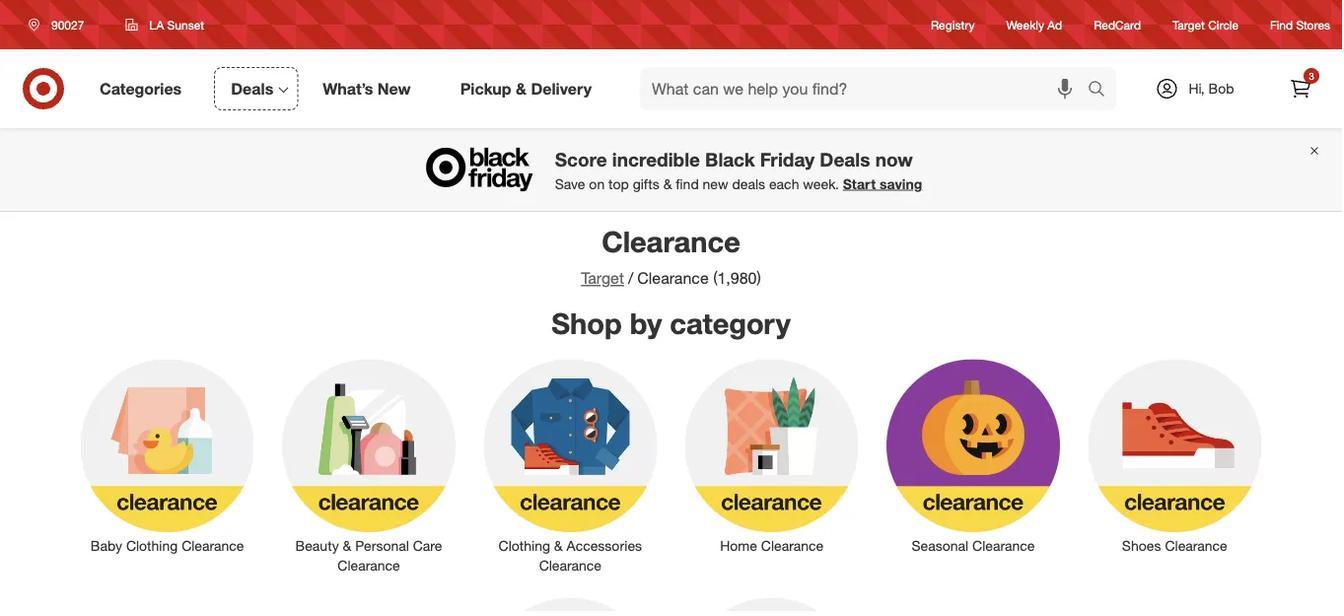Task type: vqa. For each thing, say whether or not it's contained in the screenshot.
Beauty & Personal Care Clearance on the bottom
yes



Task type: locate. For each thing, give the bounding box(es) containing it.
target
[[1173, 17, 1205, 32], [581, 269, 624, 288]]

seasonal clearance
[[912, 538, 1035, 555]]

shop by category
[[552, 306, 791, 341]]

clearance target / clearance (1,980)
[[581, 224, 761, 288]]

ad
[[1048, 17, 1062, 32]]

0 horizontal spatial target
[[581, 269, 624, 288]]

find stores
[[1270, 17, 1331, 32]]

clearance
[[602, 224, 740, 259], [637, 269, 709, 288], [182, 538, 244, 555], [761, 538, 824, 555], [973, 538, 1035, 555], [1165, 538, 1228, 555], [338, 557, 400, 575], [539, 557, 602, 575]]

black
[[705, 148, 755, 171]]

clothing
[[126, 538, 178, 555], [499, 538, 550, 555]]

& for pickup & delivery
[[516, 79, 527, 98]]

save
[[555, 175, 585, 192]]

baby clothing clearance
[[91, 538, 244, 555]]

bob
[[1209, 80, 1234, 97]]

target left circle
[[1173, 17, 1205, 32]]

(1,980)
[[713, 269, 761, 288]]

now
[[876, 148, 913, 171]]

& left 'find'
[[663, 175, 672, 192]]

1 horizontal spatial deals
[[820, 148, 870, 171]]

on
[[589, 175, 605, 192]]

circle
[[1208, 17, 1239, 32]]

0 vertical spatial deals
[[231, 79, 273, 98]]

clearance inside clothing & accessories clearance
[[539, 557, 602, 575]]

90027
[[51, 17, 84, 32]]

clothing & accessories clearance
[[499, 538, 642, 575]]

what's new
[[323, 79, 411, 98]]

0 horizontal spatial clothing
[[126, 538, 178, 555]]

beauty & personal care clearance link
[[268, 355, 470, 576]]

pickup
[[460, 79, 511, 98]]

saving
[[880, 175, 922, 192]]

0 vertical spatial target
[[1173, 17, 1205, 32]]

shoes clearance
[[1122, 538, 1228, 555]]

& right the beauty
[[343, 538, 352, 555]]

care
[[413, 538, 442, 555]]

3 link
[[1279, 67, 1323, 110]]

new
[[378, 79, 411, 98]]

gifts
[[633, 175, 660, 192]]

deals up start
[[820, 148, 870, 171]]

target inside clearance target / clearance (1,980)
[[581, 269, 624, 288]]

deals
[[231, 79, 273, 98], [820, 148, 870, 171]]

1 horizontal spatial clothing
[[499, 538, 550, 555]]

hi,
[[1189, 80, 1205, 97]]

deals link
[[214, 67, 298, 110]]

1 vertical spatial target
[[581, 269, 624, 288]]

seasonal
[[912, 538, 969, 555]]

sunset
[[167, 17, 204, 32]]

home
[[720, 538, 757, 555]]

categories link
[[83, 67, 206, 110]]

friday
[[760, 148, 815, 171]]

& inside score incredible black friday deals now save on top gifts & find new deals each week. start saving
[[663, 175, 672, 192]]

target link
[[581, 269, 624, 288]]

shoes clearance link
[[1074, 355, 1276, 556]]

& inside clothing & accessories clearance
[[554, 538, 563, 555]]

la
[[149, 17, 164, 32]]

search button
[[1079, 67, 1126, 114]]

clothing right the baby
[[126, 538, 178, 555]]

baby clothing clearance link
[[67, 355, 268, 556]]

& left accessories
[[554, 538, 563, 555]]

weekly ad
[[1007, 17, 1062, 32]]

target circle link
[[1173, 16, 1239, 33]]

clothing left accessories
[[499, 538, 550, 555]]

clothing inside clothing & accessories clearance
[[499, 538, 550, 555]]

& right pickup
[[516, 79, 527, 98]]

find stores link
[[1270, 16, 1331, 33]]

& inside beauty & personal care clearance
[[343, 538, 352, 555]]

category
[[670, 306, 791, 341]]

score incredible black friday deals now save on top gifts & find new deals each week. start saving
[[555, 148, 922, 192]]

2 clothing from the left
[[499, 538, 550, 555]]

target left /
[[581, 269, 624, 288]]

each
[[769, 175, 799, 192]]

what's
[[323, 79, 373, 98]]

1 clothing from the left
[[126, 538, 178, 555]]

registry link
[[931, 16, 975, 33]]

1 vertical spatial deals
[[820, 148, 870, 171]]

deals left what's
[[231, 79, 273, 98]]

weekly
[[1007, 17, 1044, 32]]

redcard link
[[1094, 16, 1141, 33]]

find
[[676, 175, 699, 192]]

redcard
[[1094, 17, 1141, 32]]

&
[[516, 79, 527, 98], [663, 175, 672, 192], [343, 538, 352, 555], [554, 538, 563, 555]]

registry
[[931, 17, 975, 32]]

start
[[843, 175, 876, 192]]

score
[[555, 148, 607, 171]]



Task type: describe. For each thing, give the bounding box(es) containing it.
shop
[[552, 306, 622, 341]]

90027 button
[[16, 7, 105, 42]]

/
[[628, 269, 633, 288]]

target circle
[[1173, 17, 1239, 32]]

0 horizontal spatial deals
[[231, 79, 273, 98]]

& for clothing & accessories clearance
[[554, 538, 563, 555]]

clearance inside beauty & personal care clearance
[[338, 557, 400, 575]]

pickup & delivery
[[460, 79, 592, 98]]

top
[[609, 175, 629, 192]]

categories
[[100, 79, 182, 98]]

weekly ad link
[[1007, 16, 1062, 33]]

hi, bob
[[1189, 80, 1234, 97]]

home clearance link
[[671, 355, 873, 556]]

personal
[[355, 538, 409, 555]]

seasonal clearance link
[[873, 355, 1074, 556]]

new
[[703, 175, 728, 192]]

shoes
[[1122, 538, 1161, 555]]

by
[[630, 306, 662, 341]]

deals inside score incredible black friday deals now save on top gifts & find new deals each week. start saving
[[820, 148, 870, 171]]

baby
[[91, 538, 122, 555]]

pickup & delivery link
[[443, 67, 616, 110]]

what's new link
[[306, 67, 436, 110]]

& for beauty & personal care clearance
[[343, 538, 352, 555]]

accessories
[[567, 538, 642, 555]]

incredible
[[612, 148, 700, 171]]

week.
[[803, 175, 839, 192]]

find
[[1270, 17, 1293, 32]]

la sunset button
[[113, 7, 217, 42]]

deals
[[732, 175, 765, 192]]

3
[[1309, 70, 1315, 82]]

home clearance
[[720, 538, 824, 555]]

beauty & personal care clearance
[[295, 538, 442, 575]]

delivery
[[531, 79, 592, 98]]

beauty
[[295, 538, 339, 555]]

1 horizontal spatial target
[[1173, 17, 1205, 32]]

stores
[[1296, 17, 1331, 32]]

search
[[1079, 81, 1126, 100]]

clothing & accessories clearance link
[[470, 355, 671, 576]]

la sunset
[[149, 17, 204, 32]]

What can we help you find? suggestions appear below search field
[[640, 67, 1093, 110]]



